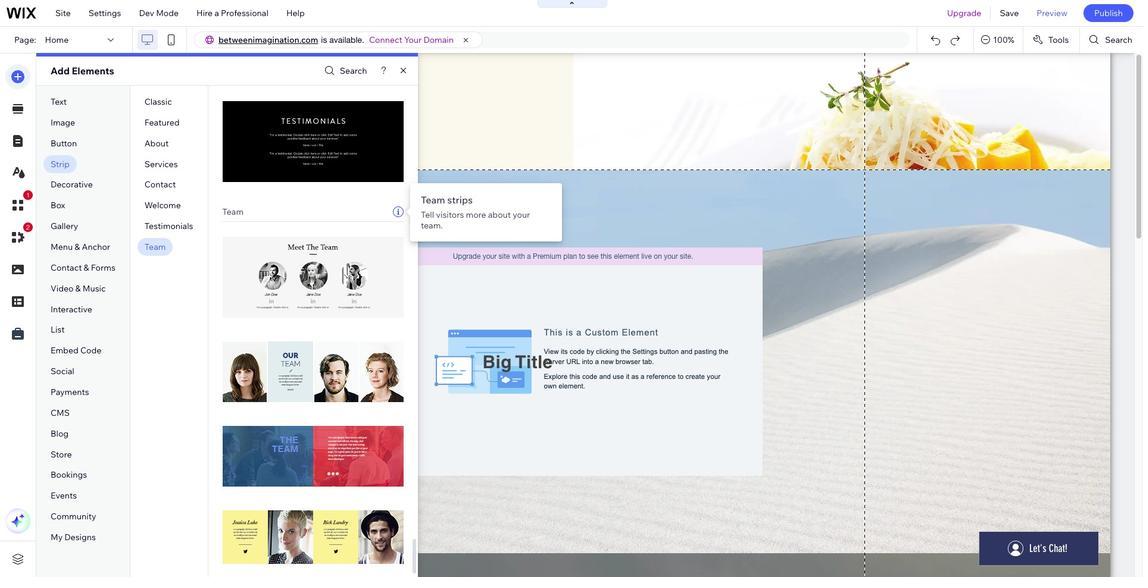 Task type: vqa. For each thing, say whether or not it's contained in the screenshot.
Community
yes



Task type: locate. For each thing, give the bounding box(es) containing it.
music
[[83, 283, 106, 294]]

1 vertical spatial contact
[[51, 263, 82, 273]]

payments
[[51, 387, 89, 398]]

domain
[[424, 35, 454, 45]]

cms
[[51, 408, 70, 419]]

100% button
[[975, 27, 1023, 53]]

more
[[466, 210, 486, 220]]

about
[[145, 138, 169, 149]]

store
[[51, 449, 72, 460]]

available.
[[330, 35, 364, 45]]

& for menu
[[75, 242, 80, 253]]

betweenimagination.com
[[219, 35, 318, 45]]

your
[[404, 35, 422, 45]]

1 horizontal spatial search button
[[1081, 27, 1144, 53]]

& left the forms
[[84, 263, 89, 273]]

forms
[[91, 263, 115, 273]]

1 vertical spatial search button
[[322, 62, 367, 80]]

visitors
[[436, 210, 464, 220]]

contact up video
[[51, 263, 82, 273]]

video
[[51, 283, 74, 294]]

contact & forms
[[51, 263, 115, 273]]

1 vertical spatial &
[[84, 263, 89, 273]]

text
[[51, 96, 67, 107]]

elements
[[72, 65, 114, 77]]

designs
[[65, 533, 96, 543]]

tools
[[1049, 35, 1069, 45]]

1 horizontal spatial contact
[[145, 180, 176, 190]]

contact
[[145, 180, 176, 190], [51, 263, 82, 273]]

mode
[[156, 8, 179, 18]]

0 horizontal spatial contact
[[51, 263, 82, 273]]

dev mode
[[139, 8, 179, 18]]

testimonials
[[145, 221, 193, 232]]

search down available.
[[340, 66, 367, 76]]

2 vertical spatial &
[[75, 283, 81, 294]]

& right video
[[75, 283, 81, 294]]

2 vertical spatial team
[[145, 242, 166, 253]]

search button down available.
[[322, 62, 367, 80]]

search button down publish
[[1081, 27, 1144, 53]]

services
[[145, 159, 178, 170]]

button
[[51, 138, 77, 149]]

video & music
[[51, 283, 106, 294]]

1 horizontal spatial search
[[1106, 35, 1133, 45]]

connect
[[369, 35, 403, 45]]

team
[[421, 194, 445, 206], [222, 207, 244, 218], [145, 242, 166, 253]]

contact for contact
[[145, 180, 176, 190]]

social
[[51, 366, 74, 377]]

strips
[[448, 194, 473, 206]]

a
[[215, 8, 219, 18]]

featured
[[145, 117, 180, 128]]

contact down 'services'
[[145, 180, 176, 190]]

bookings
[[51, 470, 87, 481]]

& right the menu
[[75, 242, 80, 253]]

search
[[1106, 35, 1133, 45], [340, 66, 367, 76]]

0 vertical spatial contact
[[145, 180, 176, 190]]

search button
[[1081, 27, 1144, 53], [322, 62, 367, 80]]

events
[[51, 491, 77, 502]]

0 vertical spatial search
[[1106, 35, 1133, 45]]

2 horizontal spatial team
[[421, 194, 445, 206]]

publish
[[1095, 8, 1123, 18]]

1 horizontal spatial team
[[222, 207, 244, 218]]

code
[[80, 346, 101, 356]]

0 vertical spatial team
[[421, 194, 445, 206]]

dev
[[139, 8, 154, 18]]

gallery
[[51, 221, 78, 232]]

is
[[321, 35, 327, 45]]

box
[[51, 200, 65, 211]]

1 vertical spatial team
[[222, 207, 244, 218]]

2
[[26, 224, 30, 231]]

0 vertical spatial &
[[75, 242, 80, 253]]

0 horizontal spatial search
[[340, 66, 367, 76]]

0 horizontal spatial search button
[[322, 62, 367, 80]]

& for contact
[[84, 263, 89, 273]]

preview
[[1037, 8, 1068, 18]]

&
[[75, 242, 80, 253], [84, 263, 89, 273], [75, 283, 81, 294]]

team strips tell visitors more about your team.
[[421, 194, 530, 231]]

0 vertical spatial search button
[[1081, 27, 1144, 53]]

search down publish button
[[1106, 35, 1133, 45]]



Task type: describe. For each thing, give the bounding box(es) containing it.
publish button
[[1084, 4, 1134, 22]]

your
[[513, 210, 530, 220]]

0 horizontal spatial team
[[145, 242, 166, 253]]

professional
[[221, 8, 269, 18]]

menu
[[51, 242, 73, 253]]

my designs
[[51, 533, 96, 543]]

list
[[51, 325, 65, 336]]

tools button
[[1024, 27, 1080, 53]]

strip
[[51, 159, 70, 170]]

contact for contact & forms
[[51, 263, 82, 273]]

about
[[488, 210, 511, 220]]

site
[[55, 8, 71, 18]]

team inside the team strips tell visitors more about your team.
[[421, 194, 445, 206]]

interactive
[[51, 304, 92, 315]]

preview button
[[1028, 0, 1077, 26]]

my
[[51, 533, 63, 543]]

home
[[45, 35, 69, 45]]

1
[[26, 192, 30, 199]]

blog
[[51, 429, 69, 439]]

embed code
[[51, 346, 101, 356]]

embed
[[51, 346, 78, 356]]

anchor
[[82, 242, 110, 253]]

add elements
[[51, 65, 114, 77]]

welcome
[[145, 200, 181, 211]]

hire a professional
[[197, 8, 269, 18]]

hire
[[197, 8, 213, 18]]

save
[[1000, 8, 1019, 18]]

community
[[51, 512, 96, 522]]

settings
[[89, 8, 121, 18]]

add
[[51, 65, 70, 77]]

2 button
[[5, 223, 33, 250]]

1 vertical spatial search
[[340, 66, 367, 76]]

decorative
[[51, 180, 93, 190]]

tell
[[421, 210, 434, 220]]

1 button
[[5, 191, 33, 218]]

& for video
[[75, 283, 81, 294]]

team.
[[421, 220, 443, 231]]

help
[[286, 8, 305, 18]]

100%
[[994, 35, 1015, 45]]

save button
[[991, 0, 1028, 26]]

classic
[[145, 96, 172, 107]]

menu & anchor
[[51, 242, 110, 253]]

upgrade
[[948, 8, 982, 18]]

is available. connect your domain
[[321, 35, 454, 45]]

image
[[51, 117, 75, 128]]



